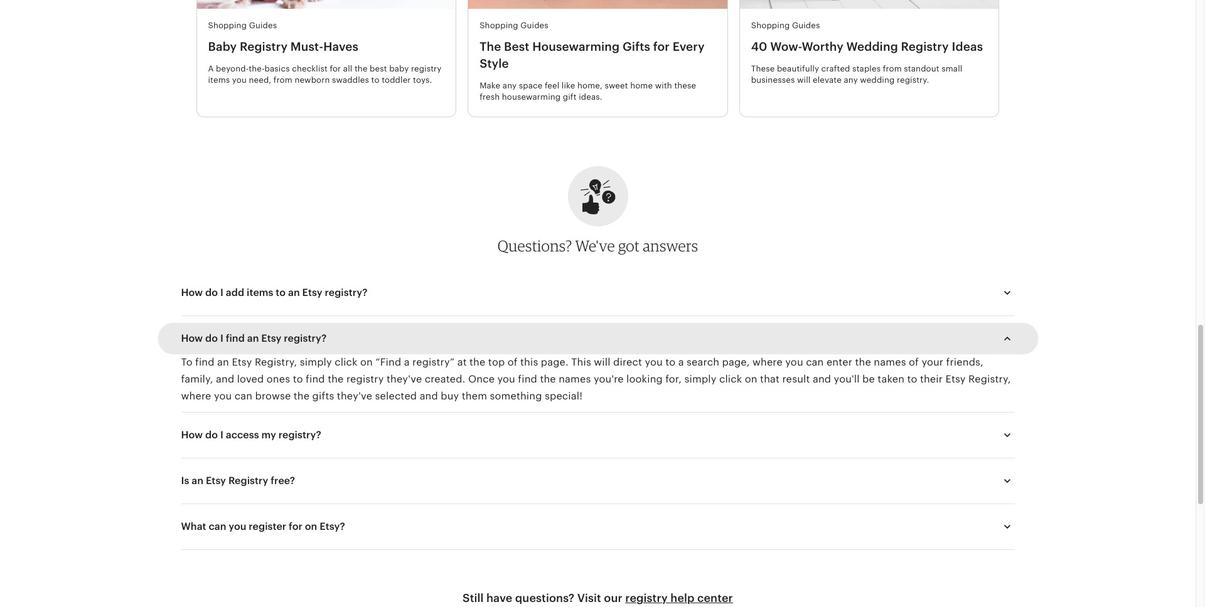 Task type: vqa. For each thing, say whether or not it's contained in the screenshot.
40 wow-worthy wedding registry ideas
yes



Task type: describe. For each thing, give the bounding box(es) containing it.
swaddles
[[332, 75, 369, 85]]

an up the "loved"
[[247, 333, 259, 345]]

40
[[752, 40, 768, 54]]

home
[[631, 81, 653, 90]]

guides for wow-
[[793, 21, 821, 30]]

answers
[[643, 237, 699, 256]]

what
[[181, 522, 206, 533]]

something
[[490, 391, 542, 403]]

these beautifully crafted staples from standout small businesses will elevate any wedding registry.
[[752, 64, 963, 85]]

at
[[458, 357, 467, 369]]

home,
[[578, 81, 603, 90]]

do for access
[[205, 430, 218, 442]]

1 horizontal spatial simply
[[685, 374, 717, 386]]

etsy?
[[320, 522, 345, 533]]

small
[[942, 64, 963, 73]]

2 of from the left
[[909, 357, 919, 369]]

family,
[[181, 374, 213, 386]]

how do i find an etsy registry?
[[181, 333, 327, 345]]

best
[[370, 64, 387, 73]]

enter
[[827, 357, 853, 369]]

2 horizontal spatial and
[[813, 374, 832, 386]]

how do i add items to an etsy registry? button
[[170, 278, 1027, 308]]

find up 'gifts'
[[306, 374, 325, 386]]

visit
[[578, 593, 602, 606]]

to inside a beyond-the-basics checklist for all the best baby registry items you need, from newborn swaddles to toddler toys.
[[372, 75, 380, 85]]

0 vertical spatial registry?
[[325, 287, 368, 299]]

browse
[[255, 391, 291, 403]]

still
[[463, 593, 484, 606]]

0 vertical spatial on
[[361, 357, 373, 369]]

need,
[[249, 75, 272, 85]]

the up 'gifts'
[[328, 374, 344, 386]]

to left their
[[908, 374, 918, 386]]

businesses
[[752, 75, 795, 85]]

1 vertical spatial registry?
[[284, 333, 327, 345]]

2 vertical spatial registry?
[[279, 430, 321, 442]]

questions?
[[498, 237, 572, 256]]

you'll
[[834, 374, 860, 386]]

wedding
[[861, 75, 895, 85]]

1 horizontal spatial click
[[720, 374, 743, 386]]

these
[[752, 64, 775, 73]]

to right ones
[[293, 374, 303, 386]]

this
[[572, 357, 592, 369]]

registry inside "to find an etsy registry, simply click on "find a registry" at the top of this page. this will direct you to a search page, where you can enter the names of your friends, family, and loved ones to find the registry they've created. once you find the names you're looking for, simply click on that result and you'll be taken to their etsy registry, where you can browse the gifts they've selected and buy them something special!"
[[347, 374, 384, 386]]

page,
[[723, 357, 750, 369]]

do for add
[[205, 287, 218, 299]]

fresh
[[480, 92, 500, 102]]

crafted
[[822, 64, 851, 73]]

registry"
[[413, 357, 455, 369]]

free?
[[271, 476, 295, 488]]

the best housewarming gifts for every style
[[480, 40, 705, 70]]

newborn
[[295, 75, 330, 85]]

add
[[226, 287, 244, 299]]

standout
[[905, 64, 940, 73]]

got
[[619, 237, 640, 256]]

how do i find an etsy registry? button
[[170, 324, 1027, 354]]

sweet
[[605, 81, 628, 90]]

once
[[469, 374, 495, 386]]

make any space feel like home, sweet home with these fresh housewarming gift ideas.
[[480, 81, 697, 102]]

your
[[922, 357, 944, 369]]

1 of from the left
[[508, 357, 518, 369]]

with
[[655, 81, 673, 90]]

an inside "to find an etsy registry, simply click on "find a registry" at the top of this page. this will direct you to a search page, where you can enter the names of your friends, family, and loved ones to find the registry they've created. once you find the names you're looking for, simply click on that result and you'll be taken to their etsy registry, where you can browse the gifts they've selected and buy them something special!"
[[217, 357, 229, 369]]

registry help center link
[[626, 593, 734, 606]]

will inside these beautifully crafted staples from standout small businesses will elevate any wedding registry.
[[798, 75, 811, 85]]

checklist
[[292, 64, 328, 73]]

gift
[[563, 92, 577, 102]]

1 horizontal spatial can
[[235, 391, 253, 403]]

how do i access my registry?
[[181, 430, 321, 442]]

i for add
[[220, 287, 224, 299]]

you inside dropdown button
[[229, 522, 246, 533]]

selected
[[375, 391, 417, 403]]

for for on
[[289, 522, 303, 533]]

how do i access my registry? button
[[170, 421, 1027, 451]]

find right to
[[195, 357, 215, 369]]

access
[[226, 430, 259, 442]]

items inside how do i add items to an etsy registry? dropdown button
[[247, 287, 273, 299]]

shopping for 40
[[752, 21, 790, 30]]

0 vertical spatial names
[[874, 357, 907, 369]]

shopping guides for best
[[480, 21, 549, 30]]

for inside a beyond-the-basics checklist for all the best baby registry items you need, from newborn swaddles to toddler toys.
[[330, 64, 341, 73]]

you're
[[594, 374, 624, 386]]

0 horizontal spatial where
[[181, 391, 211, 403]]

guides for best
[[521, 21, 549, 30]]

i for access
[[220, 430, 224, 442]]

their
[[921, 374, 943, 386]]

registry.
[[897, 75, 930, 85]]

what can you register for on etsy?
[[181, 522, 345, 533]]

an right is on the bottom
[[192, 476, 204, 488]]

is an etsy registry free?
[[181, 476, 295, 488]]

the inside a beyond-the-basics checklist for all the best baby registry items you need, from newborn swaddles to toddler toys.
[[355, 64, 368, 73]]

how do i add items to an etsy registry?
[[181, 287, 368, 299]]

toddler
[[382, 75, 411, 85]]

created.
[[425, 374, 466, 386]]

1 vertical spatial they've
[[337, 391, 373, 403]]

elevate
[[813, 75, 842, 85]]

baby registry must-haves
[[208, 40, 359, 54]]

0 horizontal spatial and
[[216, 374, 234, 386]]

what can you register for on etsy? button
[[170, 513, 1027, 543]]

2 horizontal spatial can
[[807, 357, 824, 369]]

loved
[[237, 374, 264, 386]]

buy
[[441, 391, 459, 403]]

to find an etsy registry, simply click on "find a registry" at the top of this page. this will direct you to a search page, where you can enter the names of your friends, family, and loved ones to find the registry they've created. once you find the names you're looking for, simply click on that result and you'll be taken to their etsy registry, where you can browse the gifts they've selected and buy them something special!
[[181, 357, 1012, 403]]

space
[[519, 81, 543, 90]]



Task type: locate. For each thing, give the bounding box(es) containing it.
shopping up 40
[[752, 21, 790, 30]]

etsy
[[302, 287, 323, 299], [261, 333, 282, 345], [232, 357, 252, 369], [946, 374, 966, 386], [206, 476, 226, 488]]

you up something
[[498, 374, 516, 386]]

0 vertical spatial registry,
[[255, 357, 297, 369]]

a
[[208, 64, 214, 73]]

is
[[181, 476, 189, 488]]

to up for,
[[666, 357, 676, 369]]

3 i from the top
[[220, 430, 224, 442]]

0 horizontal spatial simply
[[300, 357, 332, 369]]

my
[[262, 430, 276, 442]]

do up the family,
[[205, 333, 218, 345]]

search
[[687, 357, 720, 369]]

from up wedding
[[884, 64, 902, 73]]

on left etsy?
[[305, 522, 317, 533]]

any inside these beautifully crafted staples from standout small businesses will elevate any wedding registry.
[[844, 75, 858, 85]]

guides up baby registry must-haves on the left of the page
[[249, 21, 277, 30]]

simply down search
[[685, 374, 717, 386]]

for right register
[[289, 522, 303, 533]]

and down "enter"
[[813, 374, 832, 386]]

0 horizontal spatial will
[[594, 357, 611, 369]]

0 vertical spatial click
[[335, 357, 358, 369]]

beautifully
[[777, 64, 820, 73]]

1 horizontal spatial for
[[330, 64, 341, 73]]

find
[[226, 333, 245, 345], [195, 357, 215, 369], [306, 374, 325, 386], [518, 374, 538, 386]]

a beyond-the-basics checklist for all the best baby registry items you need, from newborn swaddles to toddler toys.
[[208, 64, 442, 85]]

1 vertical spatial registry,
[[969, 374, 1012, 386]]

1 horizontal spatial registry,
[[969, 374, 1012, 386]]

and left the "loved"
[[216, 374, 234, 386]]

shopping for baby
[[208, 21, 247, 30]]

1 vertical spatial for
[[330, 64, 341, 73]]

do left access
[[205, 430, 218, 442]]

1 horizontal spatial where
[[753, 357, 783, 369]]

1 vertical spatial items
[[247, 287, 273, 299]]

2 shopping from the left
[[480, 21, 519, 30]]

0 horizontal spatial can
[[209, 522, 226, 533]]

0 horizontal spatial shopping
[[208, 21, 247, 30]]

2 i from the top
[[220, 333, 224, 345]]

any right the "make" at left top
[[503, 81, 517, 90]]

for for every
[[654, 40, 670, 54]]

2 vertical spatial registry
[[626, 593, 668, 606]]

1 vertical spatial names
[[559, 374, 591, 386]]

registry inside the is an etsy registry free? dropdown button
[[229, 476, 268, 488]]

1 horizontal spatial guides
[[521, 21, 549, 30]]

you up access
[[214, 391, 232, 403]]

you
[[232, 75, 247, 85], [645, 357, 663, 369], [786, 357, 804, 369], [498, 374, 516, 386], [214, 391, 232, 403], [229, 522, 246, 533]]

find down this
[[518, 374, 538, 386]]

ideas
[[952, 40, 984, 54]]

a up for,
[[679, 357, 684, 369]]

items right "add"
[[247, 287, 273, 299]]

1 horizontal spatial will
[[798, 75, 811, 85]]

questions? we've got answers
[[498, 237, 699, 256]]

special!
[[545, 391, 583, 403]]

guides up the best
[[521, 21, 549, 30]]

simply up 'gifts'
[[300, 357, 332, 369]]

1 vertical spatial where
[[181, 391, 211, 403]]

that
[[761, 374, 780, 386]]

and left buy
[[420, 391, 438, 403]]

can left "enter"
[[807, 357, 824, 369]]

names
[[874, 357, 907, 369], [559, 374, 591, 386]]

1 vertical spatial i
[[220, 333, 224, 345]]

for inside the best housewarming gifts for every style
[[654, 40, 670, 54]]

any
[[844, 75, 858, 85], [503, 81, 517, 90]]

can right what
[[209, 522, 226, 533]]

2 how from the top
[[181, 333, 203, 345]]

the up be
[[856, 357, 872, 369]]

1 horizontal spatial shopping
[[480, 21, 519, 30]]

must-
[[291, 40, 324, 54]]

3 guides from the left
[[793, 21, 821, 30]]

on left "find
[[361, 357, 373, 369]]

0 horizontal spatial names
[[559, 374, 591, 386]]

from inside a beyond-the-basics checklist for all the best baby registry items you need, from newborn swaddles to toddler toys.
[[274, 75, 293, 85]]

shopping guides up wow-
[[752, 21, 821, 30]]

1 a from the left
[[404, 357, 410, 369]]

registry right our
[[626, 593, 668, 606]]

0 vertical spatial do
[[205, 287, 218, 299]]

can
[[807, 357, 824, 369], [235, 391, 253, 403], [209, 522, 226, 533]]

registry?
[[325, 287, 368, 299], [284, 333, 327, 345], [279, 430, 321, 442]]

3 do from the top
[[205, 430, 218, 442]]

3 shopping guides from the left
[[752, 21, 821, 30]]

have
[[487, 593, 513, 606]]

guides for registry
[[249, 21, 277, 30]]

items inside a beyond-the-basics checklist for all the best baby registry items you need, from newborn swaddles to toddler toys.
[[208, 75, 230, 85]]

2 horizontal spatial shopping
[[752, 21, 790, 30]]

0 vertical spatial from
[[884, 64, 902, 73]]

toys.
[[413, 75, 432, 85]]

click down page,
[[720, 374, 743, 386]]

0 horizontal spatial a
[[404, 357, 410, 369]]

taken
[[878, 374, 905, 386]]

you down 'beyond-'
[[232, 75, 247, 85]]

you left register
[[229, 522, 246, 533]]

simply
[[300, 357, 332, 369], [685, 374, 717, 386]]

0 horizontal spatial registry
[[347, 374, 384, 386]]

will
[[798, 75, 811, 85], [594, 357, 611, 369]]

1 horizontal spatial shopping guides
[[480, 21, 549, 30]]

housewarming
[[502, 92, 561, 102]]

be
[[863, 374, 875, 386]]

will inside "to find an etsy registry, simply click on "find a registry" at the top of this page. this will direct you to a search page, where you can enter the names of your friends, family, and loved ones to find the registry they've created. once you find the names you're looking for, simply click on that result and you'll be taken to their etsy registry, where you can browse the gifts they've selected and buy them something special!"
[[594, 357, 611, 369]]

0 vertical spatial how
[[181, 287, 203, 299]]

1 horizontal spatial a
[[679, 357, 684, 369]]

will down beautifully
[[798, 75, 811, 85]]

2 vertical spatial how
[[181, 430, 203, 442]]

find inside dropdown button
[[226, 333, 245, 345]]

of right top
[[508, 357, 518, 369]]

where up that
[[753, 357, 783, 369]]

where
[[753, 357, 783, 369], [181, 391, 211, 403]]

find up the "loved"
[[226, 333, 245, 345]]

2 vertical spatial for
[[289, 522, 303, 533]]

2 horizontal spatial guides
[[793, 21, 821, 30]]

best
[[504, 40, 530, 54]]

0 horizontal spatial from
[[274, 75, 293, 85]]

0 vertical spatial where
[[753, 357, 783, 369]]

gifts
[[313, 391, 334, 403]]

1 shopping from the left
[[208, 21, 247, 30]]

wedding
[[847, 40, 899, 54]]

0 vertical spatial items
[[208, 75, 230, 85]]

1 horizontal spatial they've
[[387, 374, 422, 386]]

for,
[[666, 374, 682, 386]]

for inside dropdown button
[[289, 522, 303, 533]]

shopping guides up baby
[[208, 21, 277, 30]]

registry
[[411, 64, 442, 73], [347, 374, 384, 386], [626, 593, 668, 606]]

these
[[675, 81, 697, 90]]

looking
[[627, 374, 663, 386]]

to
[[181, 357, 193, 369]]

2 horizontal spatial for
[[654, 40, 670, 54]]

for
[[654, 40, 670, 54], [330, 64, 341, 73], [289, 522, 303, 533]]

on inside what can you register for on etsy? dropdown button
[[305, 522, 317, 533]]

1 guides from the left
[[249, 21, 277, 30]]

0 vertical spatial for
[[654, 40, 670, 54]]

the-
[[249, 64, 265, 73]]

0 horizontal spatial any
[[503, 81, 517, 90]]

direct
[[614, 357, 642, 369]]

the left 'gifts'
[[294, 391, 310, 403]]

0 horizontal spatial they've
[[337, 391, 373, 403]]

i for find
[[220, 333, 224, 345]]

baby
[[208, 40, 237, 54]]

0 horizontal spatial for
[[289, 522, 303, 533]]

shopping
[[208, 21, 247, 30], [480, 21, 519, 30], [752, 21, 790, 30]]

1 i from the top
[[220, 287, 224, 299]]

for right gifts
[[654, 40, 670, 54]]

2 a from the left
[[679, 357, 684, 369]]

1 vertical spatial on
[[745, 374, 758, 386]]

them
[[462, 391, 487, 403]]

we've
[[576, 237, 615, 256]]

housewarming
[[533, 40, 620, 54]]

our
[[604, 593, 623, 606]]

from down basics
[[274, 75, 293, 85]]

any down crafted
[[844, 75, 858, 85]]

1 horizontal spatial from
[[884, 64, 902, 73]]

0 vertical spatial simply
[[300, 357, 332, 369]]

how for how do i find an etsy registry?
[[181, 333, 203, 345]]

1 vertical spatial from
[[274, 75, 293, 85]]

friends,
[[947, 357, 984, 369]]

3 shopping from the left
[[752, 21, 790, 30]]

shopping guides
[[208, 21, 277, 30], [480, 21, 549, 30], [752, 21, 821, 30]]

items down "a"
[[208, 75, 230, 85]]

you up looking
[[645, 357, 663, 369]]

registry inside a beyond-the-basics checklist for all the best baby registry items you need, from newborn swaddles to toddler toys.
[[411, 64, 442, 73]]

all
[[343, 64, 353, 73]]

worthy
[[802, 40, 844, 54]]

ones
[[267, 374, 290, 386]]

0 horizontal spatial click
[[335, 357, 358, 369]]

still have questions? visit our registry help center
[[463, 593, 734, 606]]

guides up worthy
[[793, 21, 821, 30]]

the right at
[[470, 357, 486, 369]]

shopping guides for registry
[[208, 21, 277, 30]]

1 vertical spatial how
[[181, 333, 203, 345]]

registry
[[240, 40, 288, 54], [902, 40, 949, 54], [229, 476, 268, 488]]

help
[[671, 593, 695, 606]]

1 vertical spatial can
[[235, 391, 253, 403]]

is an etsy registry free? button
[[170, 467, 1027, 497]]

the down page. at left bottom
[[540, 374, 556, 386]]

gifts
[[623, 40, 651, 54]]

where down the family,
[[181, 391, 211, 403]]

registry,
[[255, 357, 297, 369], [969, 374, 1012, 386]]

1 horizontal spatial on
[[361, 357, 373, 369]]

0 vertical spatial can
[[807, 357, 824, 369]]

on left that
[[745, 374, 758, 386]]

how left "add"
[[181, 287, 203, 299]]

of left your
[[909, 357, 919, 369]]

a right "find
[[404, 357, 410, 369]]

style
[[480, 57, 509, 70]]

items
[[208, 75, 230, 85], [247, 287, 273, 299]]

for left "all"
[[330, 64, 341, 73]]

1 vertical spatial click
[[720, 374, 743, 386]]

beyond-
[[216, 64, 249, 73]]

0 horizontal spatial shopping guides
[[208, 21, 277, 30]]

1 horizontal spatial items
[[247, 287, 273, 299]]

any inside make any space feel like home, sweet home with these fresh housewarming gift ideas.
[[503, 81, 517, 90]]

shopping up baby
[[208, 21, 247, 30]]

"find
[[376, 357, 402, 369]]

can down the "loved"
[[235, 391, 253, 403]]

0 horizontal spatial guides
[[249, 21, 277, 30]]

1 shopping guides from the left
[[208, 21, 277, 30]]

0 horizontal spatial items
[[208, 75, 230, 85]]

names down this
[[559, 374, 591, 386]]

2 horizontal spatial shopping guides
[[752, 21, 821, 30]]

register
[[249, 522, 287, 533]]

names up taken
[[874, 357, 907, 369]]

2 guides from the left
[[521, 21, 549, 30]]

registry up the-
[[240, 40, 288, 54]]

do left "add"
[[205, 287, 218, 299]]

how up to
[[181, 333, 203, 345]]

center
[[698, 593, 734, 606]]

result
[[783, 374, 811, 386]]

how for how do i access my registry?
[[181, 430, 203, 442]]

1 horizontal spatial of
[[909, 357, 919, 369]]

the right "all"
[[355, 64, 368, 73]]

0 vertical spatial registry
[[411, 64, 442, 73]]

2 shopping guides from the left
[[480, 21, 549, 30]]

2 do from the top
[[205, 333, 218, 345]]

0 vertical spatial will
[[798, 75, 811, 85]]

0 horizontal spatial of
[[508, 357, 518, 369]]

registry left free?
[[229, 476, 268, 488]]

guides
[[249, 21, 277, 30], [521, 21, 549, 30], [793, 21, 821, 30]]

to down 'best' on the left top of page
[[372, 75, 380, 85]]

baby
[[390, 64, 409, 73]]

will up you're
[[594, 357, 611, 369]]

1 do from the top
[[205, 287, 218, 299]]

i
[[220, 287, 224, 299], [220, 333, 224, 345], [220, 430, 224, 442]]

to right "add"
[[276, 287, 286, 299]]

2 horizontal spatial on
[[745, 374, 758, 386]]

they've right 'gifts'
[[337, 391, 373, 403]]

1 vertical spatial simply
[[685, 374, 717, 386]]

40 wow-worthy wedding registry ideas
[[752, 40, 984, 54]]

2 vertical spatial i
[[220, 430, 224, 442]]

make
[[480, 81, 501, 90]]

registry up 'toys.'
[[411, 64, 442, 73]]

1 horizontal spatial registry
[[411, 64, 442, 73]]

to inside dropdown button
[[276, 287, 286, 299]]

how up is on the bottom
[[181, 430, 203, 442]]

registry up standout
[[902, 40, 949, 54]]

1 horizontal spatial and
[[420, 391, 438, 403]]

do for find
[[205, 333, 218, 345]]

how for how do i add items to an etsy registry?
[[181, 287, 203, 299]]

shopping for the
[[480, 21, 519, 30]]

from inside these beautifully crafted staples from standout small businesses will elevate any wedding registry.
[[884, 64, 902, 73]]

you up result
[[786, 357, 804, 369]]

an right to
[[217, 357, 229, 369]]

basics
[[265, 64, 290, 73]]

0 horizontal spatial registry,
[[255, 357, 297, 369]]

0 vertical spatial they've
[[387, 374, 422, 386]]

1 horizontal spatial any
[[844, 75, 858, 85]]

shopping guides up the best
[[480, 21, 549, 30]]

they've up the selected
[[387, 374, 422, 386]]

2 vertical spatial can
[[209, 522, 226, 533]]

registry, down friends,
[[969, 374, 1012, 386]]

2 horizontal spatial registry
[[626, 593, 668, 606]]

an right "add"
[[288, 287, 300, 299]]

1 vertical spatial will
[[594, 357, 611, 369]]

staples
[[853, 64, 881, 73]]

do
[[205, 287, 218, 299], [205, 333, 218, 345], [205, 430, 218, 442]]

shopping guides for wow-
[[752, 21, 821, 30]]

1 vertical spatial registry
[[347, 374, 384, 386]]

you inside a beyond-the-basics checklist for all the best baby registry items you need, from newborn swaddles to toddler toys.
[[232, 75, 247, 85]]

registry, up ones
[[255, 357, 297, 369]]

click left "find
[[335, 357, 358, 369]]

can inside dropdown button
[[209, 522, 226, 533]]

1 how from the top
[[181, 287, 203, 299]]

1 horizontal spatial names
[[874, 357, 907, 369]]

haves
[[324, 40, 359, 54]]

0 horizontal spatial on
[[305, 522, 317, 533]]

2 vertical spatial do
[[205, 430, 218, 442]]

1 vertical spatial do
[[205, 333, 218, 345]]

2 vertical spatial on
[[305, 522, 317, 533]]

3 how from the top
[[181, 430, 203, 442]]

registry down "find
[[347, 374, 384, 386]]

0 vertical spatial i
[[220, 287, 224, 299]]

shopping up the
[[480, 21, 519, 30]]



